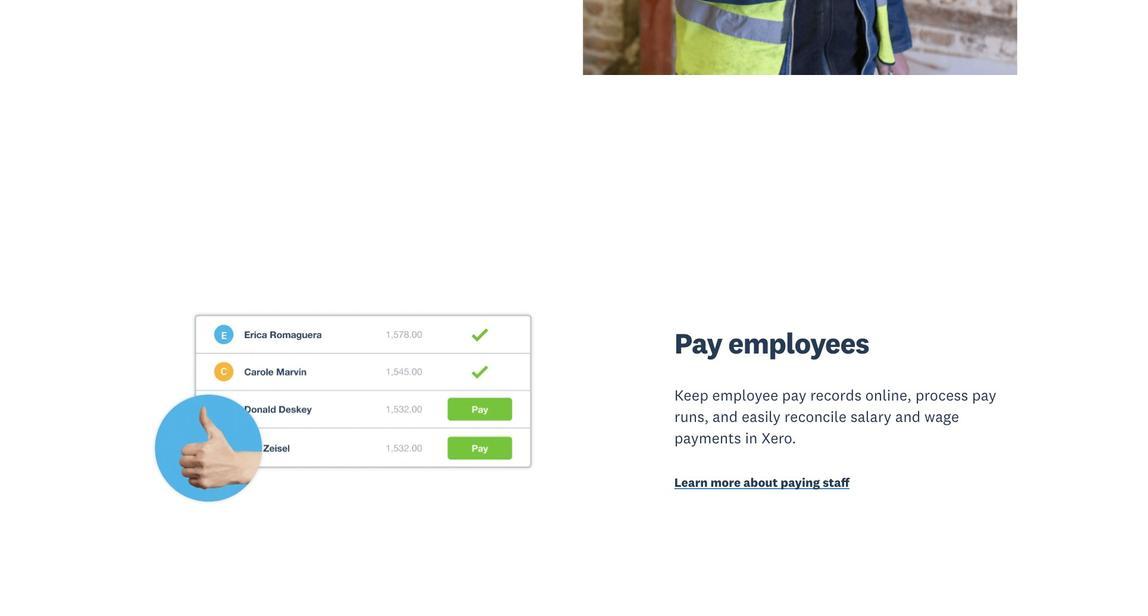 Task type: locate. For each thing, give the bounding box(es) containing it.
reconcile
[[785, 407, 847, 426]]

and up the payments
[[713, 407, 738, 426]]

process
[[916, 386, 968, 405]]

1 horizontal spatial pay
[[972, 386, 997, 405]]

and
[[713, 407, 738, 426], [895, 407, 921, 426]]

pay up reconcile
[[782, 386, 807, 405]]

paying
[[781, 475, 820, 491]]

learn more about paying staff
[[675, 475, 850, 491]]

xero.
[[762, 429, 796, 448]]

1 horizontal spatial and
[[895, 407, 921, 426]]

payments
[[675, 429, 741, 448]]

0 horizontal spatial pay
[[782, 386, 807, 405]]

records
[[810, 386, 862, 405]]

pay
[[782, 386, 807, 405], [972, 386, 997, 405]]

runs,
[[675, 407, 709, 426]]

1 and from the left
[[713, 407, 738, 426]]

learn
[[675, 475, 708, 491]]

2 and from the left
[[895, 407, 921, 426]]

keep employee pay records online, process pay runs, and easily reconcile salary and wage payments in xero.
[[675, 386, 997, 448]]

keep
[[675, 386, 709, 405]]

pay employees
[[675, 325, 869, 361]]

and down online,
[[895, 407, 921, 426]]

0 horizontal spatial and
[[713, 407, 738, 426]]

pay right process
[[972, 386, 997, 405]]



Task type: describe. For each thing, give the bounding box(es) containing it.
about
[[744, 475, 778, 491]]

employees
[[728, 325, 869, 361]]

1 pay from the left
[[782, 386, 807, 405]]

in
[[745, 429, 758, 448]]

a builder checks the money side of things using the xero accounting app on their phone. image
[[583, 0, 1018, 75]]

pay
[[675, 325, 722, 361]]

online,
[[866, 386, 912, 405]]

salary
[[851, 407, 892, 426]]

2 pay from the left
[[972, 386, 997, 405]]

employee
[[712, 386, 778, 405]]

a list of employees to be paid this month displays in xero. image
[[126, 192, 560, 591]]

staff
[[823, 475, 850, 491]]

wage
[[925, 407, 959, 426]]

easily
[[742, 407, 781, 426]]

more
[[711, 475, 741, 491]]

learn more about paying staff link
[[675, 475, 1018, 493]]



Task type: vqa. For each thing, say whether or not it's contained in the screenshot.
process
yes



